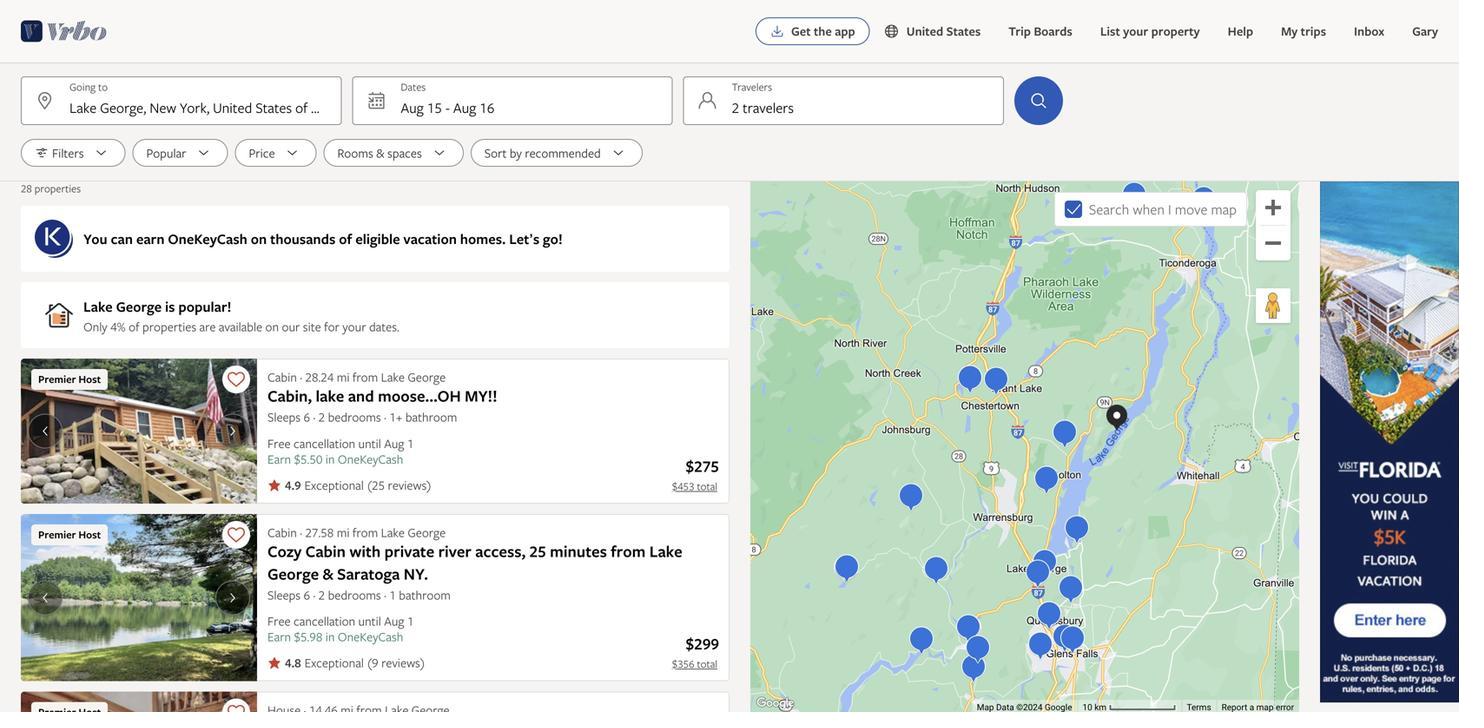 Task type: vqa. For each thing, say whether or not it's contained in the screenshot.
of to the bottom
yes



Task type: locate. For each thing, give the bounding box(es) containing it.
properties right the 28
[[35, 181, 81, 195]]

1 earn from the top
[[267, 451, 291, 467]]

on left thousands
[[251, 229, 267, 248]]

aug down 1+
[[384, 435, 404, 452]]

map
[[1211, 200, 1237, 219]]

total down the $299
[[697, 657, 717, 671]]

$5.98
[[294, 628, 323, 645]]

show next image for cozy cabin with private river access, 25 minutes from lake george & saratoga ny. image
[[222, 591, 243, 605]]

1 vertical spatial host
[[79, 528, 101, 542]]

lake up only on the top left of the page
[[83, 297, 113, 316]]

states up price button
[[256, 98, 292, 117]]

from up the saratoga
[[353, 524, 378, 541]]

united states
[[906, 23, 981, 40]]

2 cancellation from the top
[[294, 613, 355, 629]]

on
[[251, 229, 267, 248], [265, 318, 279, 335]]

lake left george,
[[69, 98, 97, 117]]

until inside free cancellation until aug 1 earn $5.98 in onekeycash
[[358, 613, 381, 629]]

until for &
[[358, 613, 381, 629]]

1 vertical spatial in
[[326, 628, 335, 645]]

& inside rooms & spaces button
[[376, 145, 384, 161]]

0 horizontal spatial your
[[342, 318, 366, 335]]

lake inside dropdown button
[[69, 98, 97, 117]]

reviews) for bathroom
[[388, 477, 431, 493]]

trip
[[1009, 23, 1031, 40]]

get the app link
[[756, 17, 870, 45]]

onekeycash right earn
[[168, 229, 247, 248]]

states
[[946, 23, 981, 40], [256, 98, 292, 117]]

2 vertical spatial 2
[[318, 587, 325, 603]]

my trips link
[[1267, 14, 1340, 49]]

· left 27.58
[[300, 524, 302, 541]]

travelers
[[743, 98, 794, 117]]

properties inside lake george is popular! only 4% of properties are available on our site for your dates.
[[142, 318, 196, 335]]

earn up xsmall image
[[267, 451, 291, 467]]

my trips
[[1281, 23, 1326, 40]]

0 vertical spatial exceptional
[[304, 477, 364, 493]]

when
[[1133, 200, 1165, 219]]

1 until from the top
[[358, 435, 381, 452]]

mi right 28.24
[[337, 369, 350, 385]]

$453
[[672, 479, 694, 493]]

small image
[[884, 23, 906, 39]]

sleeps down cabin,
[[267, 409, 301, 425]]

premier
[[38, 372, 76, 386], [38, 528, 76, 542]]

1 horizontal spatial your
[[1123, 23, 1148, 40]]

inbox link
[[1340, 14, 1398, 49]]

total for $299
[[697, 657, 717, 671]]

george up 4%
[[116, 297, 162, 316]]

show previous image for cabin, lake and moose...oh my!! image
[[35, 424, 56, 438]]

· left 28.24
[[300, 369, 302, 385]]

1 horizontal spatial states
[[946, 23, 981, 40]]

cabin for cabin, lake and moose...oh my!!
[[267, 369, 297, 385]]

xsmall image
[[267, 656, 281, 670]]

0 vertical spatial premier
[[38, 372, 76, 386]]

1 total from the top
[[697, 479, 717, 493]]

1 vertical spatial exceptional
[[304, 654, 364, 671]]

0 vertical spatial earn
[[267, 451, 291, 467]]

free left the $5.98
[[267, 613, 291, 629]]

lake
[[316, 385, 344, 406]]

until inside the free cancellation until aug 1 earn $5.50 in onekeycash
[[358, 435, 381, 452]]

2 premier from the top
[[38, 528, 76, 542]]

total inside $299 $356 total
[[697, 657, 717, 671]]

1 vertical spatial until
[[358, 613, 381, 629]]

aug
[[401, 98, 424, 117], [453, 98, 476, 117], [384, 435, 404, 452], [384, 613, 404, 629]]

1
[[407, 435, 414, 452], [389, 587, 396, 603], [407, 613, 414, 629]]

0 vertical spatial reviews)
[[388, 477, 431, 493]]

2 left travelers
[[732, 98, 739, 117]]

1 vertical spatial on
[[265, 318, 279, 335]]

1 down the moose...oh
[[407, 435, 414, 452]]

mi inside cabin · 28.24 mi from lake george cabin, lake and moose...oh my!! sleeps 6 · 2 bedrooms · 1+ bathroom
[[337, 369, 350, 385]]

earn up xsmall icon at the left
[[267, 628, 291, 645]]

cancellation inside the free cancellation until aug 1 earn $5.50 in onekeycash
[[294, 435, 355, 452]]

aug left 15
[[401, 98, 424, 117]]

1 vertical spatial 1
[[389, 587, 396, 603]]

1 vertical spatial premier
[[38, 528, 76, 542]]

· down the saratoga
[[384, 587, 386, 603]]

popular button
[[132, 139, 228, 167]]

show previous image for cozy cabin with private river access, 25 minutes from lake george & saratoga ny. image
[[35, 591, 56, 605]]

· down 28.24
[[313, 409, 315, 425]]

$275 $453 total
[[672, 456, 719, 493]]

reviews)
[[388, 477, 431, 493], [381, 654, 425, 671]]

2 6 from the top
[[304, 587, 310, 603]]

lake right and
[[381, 369, 405, 385]]

1 mi from the top
[[337, 369, 350, 385]]

popular!
[[178, 297, 231, 316]]

0 vertical spatial on
[[251, 229, 267, 248]]

host for cabin,
[[79, 372, 101, 386]]

onekeycash for cabin,
[[338, 451, 403, 467]]

exceptional inside 4.8 exceptional (9 reviews)
[[304, 654, 364, 671]]

1 vertical spatial of
[[339, 229, 352, 248]]

reviews) inside 4.8 exceptional (9 reviews)
[[381, 654, 425, 671]]

inbox
[[1354, 23, 1384, 40]]

in right the $5.50
[[326, 451, 335, 467]]

1 for saratoga
[[407, 613, 414, 629]]

0 vertical spatial mi
[[337, 369, 350, 385]]

lake inside lake george is popular! only 4% of properties are available on our site for your dates.
[[83, 297, 113, 316]]

vacation
[[403, 229, 457, 248]]

cabin left 'with' on the bottom left of page
[[305, 541, 346, 562]]

gary button
[[1398, 14, 1452, 49]]

your right for
[[342, 318, 366, 335]]

go!
[[543, 229, 563, 248]]

price
[[249, 145, 275, 161]]

popular
[[146, 145, 186, 161]]

until for 1+
[[358, 435, 381, 452]]

let's
[[509, 229, 539, 248]]

1 vertical spatial bathroom
[[399, 587, 451, 603]]

2 inside cabin · 28.24 mi from lake george cabin, lake and moose...oh my!! sleeps 6 · 2 bedrooms · 1+ bathroom
[[318, 409, 325, 425]]

6 up the $5.98
[[304, 587, 310, 603]]

from right the lake
[[353, 369, 378, 385]]

list
[[1100, 23, 1120, 40]]

1 horizontal spatial of
[[295, 98, 308, 117]]

on left our
[[265, 318, 279, 335]]

6 down cabin,
[[304, 409, 310, 425]]

1 vertical spatial sleeps
[[267, 587, 301, 603]]

aug right -
[[453, 98, 476, 117]]

onekeycash for cozy
[[338, 628, 403, 645]]

onekeycash up (25
[[338, 451, 403, 467]]

1 horizontal spatial &
[[376, 145, 384, 161]]

bathroom down ny. in the left bottom of the page
[[399, 587, 451, 603]]

1 horizontal spatial properties
[[142, 318, 196, 335]]

mi inside "cabin · 27.58 mi from lake george cozy cabin with private river access, 25 minutes from lake george & saratoga ny. sleeps 6 · 2 bedrooms · 1 bathroom"
[[337, 524, 350, 541]]

in for george
[[326, 628, 335, 645]]

bedrooms down the saratoga
[[328, 587, 381, 603]]

0 vertical spatial until
[[358, 435, 381, 452]]

2
[[732, 98, 739, 117], [318, 409, 325, 425], [318, 587, 325, 603]]

premier host for cabin, lake and moose...oh my!!
[[38, 372, 101, 386]]

total inside $275 $453 total
[[697, 479, 717, 493]]

2 horizontal spatial of
[[339, 229, 352, 248]]

free cancellation until aug 1 earn $5.98 in onekeycash
[[267, 613, 414, 645]]

0 vertical spatial free
[[267, 435, 291, 452]]

moose...oh
[[378, 385, 461, 406]]

2 in from the top
[[326, 628, 335, 645]]

spaces
[[387, 145, 422, 161]]

lake george, new york, united states of america
[[69, 98, 360, 117]]

2 mi from the top
[[337, 524, 350, 541]]

0 vertical spatial host
[[79, 372, 101, 386]]

exceptional down free cancellation until aug 1 earn $5.98 in onekeycash
[[304, 654, 364, 671]]

aug down ny. in the left bottom of the page
[[384, 613, 404, 629]]

1 vertical spatial reviews)
[[381, 654, 425, 671]]

0 vertical spatial properties
[[35, 181, 81, 195]]

2 until from the top
[[358, 613, 381, 629]]

cancellation down the lake
[[294, 435, 355, 452]]

0 horizontal spatial of
[[129, 318, 139, 335]]

0 horizontal spatial united
[[213, 98, 252, 117]]

premier up show previous image for cozy cabin with private river access, 25 minutes from lake george & saratoga ny.
[[38, 528, 76, 542]]

property grounds image
[[21, 359, 257, 504]]

free inside free cancellation until aug 1 earn $5.98 in onekeycash
[[267, 613, 291, 629]]

0 vertical spatial 6
[[304, 409, 310, 425]]

rooms & spaces
[[337, 145, 422, 161]]

1 bedrooms from the top
[[328, 409, 381, 425]]

vrbo logo image
[[21, 17, 107, 45]]

-
[[445, 98, 450, 117]]

1 6 from the top
[[304, 409, 310, 425]]

exceptional
[[304, 477, 364, 493], [304, 654, 364, 671]]

google image
[[755, 695, 796, 712]]

cozy
[[267, 541, 302, 562]]

free left the $5.50
[[267, 435, 291, 452]]

lake
[[69, 98, 97, 117], [83, 297, 113, 316], [381, 369, 405, 385], [381, 524, 405, 541], [649, 541, 682, 562]]

bathroom
[[405, 409, 457, 425], [399, 587, 451, 603]]

george down cozy on the bottom left of the page
[[267, 563, 319, 585]]

in inside the free cancellation until aug 1 earn $5.50 in onekeycash
[[326, 451, 335, 467]]

1 horizontal spatial united
[[906, 23, 943, 40]]

1 vertical spatial cancellation
[[294, 613, 355, 629]]

total down $275
[[697, 479, 717, 493]]

premier host up show previous image for cabin, lake and moose...oh my!!
[[38, 372, 101, 386]]

1 inside the free cancellation until aug 1 earn $5.50 in onekeycash
[[407, 435, 414, 452]]

1 vertical spatial states
[[256, 98, 292, 117]]

earn inside free cancellation until aug 1 earn $5.98 in onekeycash
[[267, 628, 291, 645]]

filters button
[[21, 139, 125, 167]]

of left america
[[295, 98, 308, 117]]

1 vertical spatial 2
[[318, 409, 325, 425]]

of inside dropdown button
[[295, 98, 308, 117]]

0 horizontal spatial states
[[256, 98, 292, 117]]

1 host from the top
[[79, 372, 101, 386]]

premier host up show previous image for cozy cabin with private river access, 25 minutes from lake george & saratoga ny.
[[38, 528, 101, 542]]

our
[[282, 318, 300, 335]]

2 vertical spatial onekeycash
[[338, 628, 403, 645]]

exceptional down the free cancellation until aug 1 earn $5.50 in onekeycash
[[304, 477, 364, 493]]

mi
[[337, 369, 350, 385], [337, 524, 350, 541]]

river
[[438, 541, 471, 562]]

aug for free cancellation until aug 1 earn $5.98 in onekeycash
[[384, 613, 404, 629]]

the
[[814, 23, 832, 40]]

0 vertical spatial united
[[906, 23, 943, 40]]

1 premier host from the top
[[38, 372, 101, 386]]

onekeycash up (9
[[338, 628, 403, 645]]

help link
[[1214, 14, 1267, 49]]

2 sleeps from the top
[[267, 587, 301, 603]]

cabin left 27.58
[[267, 524, 297, 541]]

exceptional for ·
[[304, 477, 364, 493]]

bathroom down the moose...oh
[[405, 409, 457, 425]]

reviews) right (25
[[388, 477, 431, 493]]

bedrooms inside cabin · 28.24 mi from lake george cabin, lake and moose...oh my!! sleeps 6 · 2 bedrooms · 1+ bathroom
[[328, 409, 381, 425]]

states left trip
[[946, 23, 981, 40]]

1 down the saratoga
[[389, 587, 396, 603]]

you
[[83, 229, 107, 248]]

1 vertical spatial onekeycash
[[338, 451, 403, 467]]

2 total from the top
[[697, 657, 717, 671]]

earn inside the free cancellation until aug 1 earn $5.50 in onekeycash
[[267, 451, 291, 467]]

bedrooms inside "cabin · 27.58 mi from lake george cozy cabin with private river access, 25 minutes from lake george & saratoga ny. sleeps 6 · 2 bedrooms · 1 bathroom"
[[328, 587, 381, 603]]

1 vertical spatial total
[[697, 657, 717, 671]]

1 inside free cancellation until aug 1 earn $5.98 in onekeycash
[[407, 613, 414, 629]]

1 vertical spatial properties
[[142, 318, 196, 335]]

2 down the lake
[[318, 409, 325, 425]]

exceptional inside the 4.9 exceptional (25 reviews)
[[304, 477, 364, 493]]

premier for cozy cabin with private river access, 25 minutes from lake george & saratoga ny.
[[38, 528, 76, 542]]

total
[[697, 479, 717, 493], [697, 657, 717, 671]]

0 vertical spatial in
[[326, 451, 335, 467]]

2 earn from the top
[[267, 628, 291, 645]]

cabin
[[267, 369, 297, 385], [267, 524, 297, 541], [305, 541, 346, 562]]

4%
[[110, 318, 126, 335]]

0 horizontal spatial properties
[[35, 181, 81, 195]]

1 vertical spatial your
[[342, 318, 366, 335]]

in inside free cancellation until aug 1 earn $5.98 in onekeycash
[[326, 628, 335, 645]]

in right the $5.98
[[326, 628, 335, 645]]

& left the spaces
[[376, 145, 384, 161]]

cabin left 28.24
[[267, 369, 297, 385]]

$356 total button
[[670, 657, 719, 671]]

cancellation for george
[[294, 613, 355, 629]]

george left my!!
[[408, 369, 446, 385]]

sleeps
[[267, 409, 301, 425], [267, 587, 301, 603]]

1 vertical spatial bedrooms
[[328, 587, 381, 603]]

& inside "cabin · 27.58 mi from lake george cozy cabin with private river access, 25 minutes from lake george & saratoga ny. sleeps 6 · 2 bedrooms · 1 bathroom"
[[323, 563, 333, 585]]

2 host from the top
[[79, 528, 101, 542]]

1 vertical spatial earn
[[267, 628, 291, 645]]

free inside the free cancellation until aug 1 earn $5.50 in onekeycash
[[267, 435, 291, 452]]

are
[[199, 318, 216, 335]]

united inside dropdown button
[[213, 98, 252, 117]]

2 up free cancellation until aug 1 earn $5.98 in onekeycash
[[318, 587, 325, 603]]

aug for free cancellation until aug 1 earn $5.50 in onekeycash
[[384, 435, 404, 452]]

27.58
[[305, 524, 334, 541]]

& left the saratoga
[[323, 563, 333, 585]]

of
[[295, 98, 308, 117], [339, 229, 352, 248], [129, 318, 139, 335]]

george up ny. in the left bottom of the page
[[408, 524, 446, 541]]

2 vertical spatial 1
[[407, 613, 414, 629]]

sort by recommended button
[[471, 139, 642, 167]]

bedrooms down and
[[328, 409, 381, 425]]

1 cancellation from the top
[[294, 435, 355, 452]]

cancellation up 4.8 exceptional (9 reviews)
[[294, 613, 355, 629]]

0 vertical spatial your
[[1123, 23, 1148, 40]]

sleeps inside cabin · 28.24 mi from lake george cabin, lake and moose...oh my!! sleeps 6 · 2 bedrooms · 1+ bathroom
[[267, 409, 301, 425]]

host for cozy
[[79, 528, 101, 542]]

0 vertical spatial bedrooms
[[328, 409, 381, 425]]

4.8
[[285, 655, 301, 671]]

reviews) right (9
[[381, 654, 425, 671]]

onekeycash inside free cancellation until aug 1 earn $5.98 in onekeycash
[[338, 628, 403, 645]]

george
[[116, 297, 162, 316], [408, 369, 446, 385], [408, 524, 446, 541], [267, 563, 319, 585]]

your
[[1123, 23, 1148, 40], [342, 318, 366, 335]]

my
[[1281, 23, 1298, 40]]

1 vertical spatial united
[[213, 98, 252, 117]]

1 premier from the top
[[38, 372, 76, 386]]

0 vertical spatial sleeps
[[267, 409, 301, 425]]

cabin inside cabin · 28.24 mi from lake george cabin, lake and moose...oh my!! sleeps 6 · 2 bedrooms · 1+ bathroom
[[267, 369, 297, 385]]

of for properties
[[129, 318, 139, 335]]

xsmall image
[[267, 478, 281, 492]]

until up (25
[[358, 435, 381, 452]]

earn for cozy cabin with private river access, 25 minutes from lake george & saratoga ny.
[[267, 628, 291, 645]]

onekeycash inside the free cancellation until aug 1 earn $5.50 in onekeycash
[[338, 451, 403, 467]]

0 vertical spatial premier host
[[38, 372, 101, 386]]

&
[[376, 145, 384, 161], [323, 563, 333, 585]]

mi right 27.58
[[337, 524, 350, 541]]

1 exceptional from the top
[[304, 477, 364, 493]]

bedrooms
[[328, 409, 381, 425], [328, 587, 381, 603]]

until up (9
[[358, 613, 381, 629]]

1 vertical spatial free
[[267, 613, 291, 629]]

mi for lake
[[337, 369, 350, 385]]

0 vertical spatial cancellation
[[294, 435, 355, 452]]

united right app
[[906, 23, 943, 40]]

1 sleeps from the top
[[267, 409, 301, 425]]

aug inside the free cancellation until aug 1 earn $5.50 in onekeycash
[[384, 435, 404, 452]]

george,
[[100, 98, 146, 117]]

1 vertical spatial mi
[[337, 524, 350, 541]]

0 vertical spatial 2
[[732, 98, 739, 117]]

free for cabin, lake and moose...oh my!!
[[267, 435, 291, 452]]

0 vertical spatial of
[[295, 98, 308, 117]]

properties down is
[[142, 318, 196, 335]]

· left 1+
[[384, 409, 386, 425]]

earn
[[267, 451, 291, 467], [267, 628, 291, 645]]

golf image
[[21, 514, 257, 681]]

premier up show previous image for cabin, lake and moose...oh my!!
[[38, 372, 76, 386]]

· up the $5.98
[[313, 587, 315, 603]]

sleeps down cozy on the bottom left of the page
[[267, 587, 301, 603]]

1 vertical spatial premier host
[[38, 528, 101, 542]]

1 vertical spatial 6
[[304, 587, 310, 603]]

of right 4%
[[129, 318, 139, 335]]

of inside lake george is popular! only 4% of properties are available on our site for your dates.
[[129, 318, 139, 335]]

of left eligible
[[339, 229, 352, 248]]

0 vertical spatial bathroom
[[405, 409, 457, 425]]

0 vertical spatial &
[[376, 145, 384, 161]]

download the app button image
[[770, 24, 784, 38]]

2 free from the top
[[267, 613, 291, 629]]

available
[[219, 318, 262, 335]]

2 vertical spatial of
[[129, 318, 139, 335]]

living area image
[[21, 692, 257, 712]]

for
[[324, 318, 339, 335]]

earn for cabin, lake and moose...oh my!!
[[267, 451, 291, 467]]

trip boards
[[1009, 23, 1072, 40]]

cancellation inside free cancellation until aug 1 earn $5.98 in onekeycash
[[294, 613, 355, 629]]

0 vertical spatial total
[[697, 479, 717, 493]]

until
[[358, 435, 381, 452], [358, 613, 381, 629]]

your right list
[[1123, 23, 1148, 40]]

2 exceptional from the top
[[304, 654, 364, 671]]

0 vertical spatial 1
[[407, 435, 414, 452]]

united right york,
[[213, 98, 252, 117]]

aug inside free cancellation until aug 1 earn $5.98 in onekeycash
[[384, 613, 404, 629]]

can
[[111, 229, 133, 248]]

1 vertical spatial &
[[323, 563, 333, 585]]

0 horizontal spatial &
[[323, 563, 333, 585]]

1 in from the top
[[326, 451, 335, 467]]

reviews) inside the 4.9 exceptional (25 reviews)
[[388, 477, 431, 493]]

from inside cabin · 28.24 mi from lake george cabin, lake and moose...oh my!! sleeps 6 · 2 bedrooms · 1+ bathroom
[[353, 369, 378, 385]]

in
[[326, 451, 335, 467], [326, 628, 335, 645]]

1 free from the top
[[267, 435, 291, 452]]

from for and
[[353, 369, 378, 385]]

2 premier host from the top
[[38, 528, 101, 542]]

1 down ny. in the left bottom of the page
[[407, 613, 414, 629]]

2 bedrooms from the top
[[328, 587, 381, 603]]

show next image for cabin, lake and moose...oh my!! image
[[222, 424, 243, 438]]

0 vertical spatial states
[[946, 23, 981, 40]]

is
[[165, 297, 175, 316]]



Task type: describe. For each thing, give the bounding box(es) containing it.
get the app
[[791, 23, 855, 40]]

from for with
[[353, 524, 378, 541]]

cancellation for ·
[[294, 435, 355, 452]]

boards
[[1034, 23, 1072, 40]]

2 inside dropdown button
[[732, 98, 739, 117]]

sort
[[484, 145, 507, 161]]

bathroom inside cabin · 28.24 mi from lake george cabin, lake and moose...oh my!! sleeps 6 · 2 bedrooms · 1+ bathroom
[[405, 409, 457, 425]]

lake right 'with' on the bottom left of page
[[381, 524, 405, 541]]

16
[[480, 98, 494, 117]]

28
[[21, 181, 32, 195]]

george inside lake george is popular! only 4% of properties are available on our site for your dates.
[[116, 297, 162, 316]]

america
[[311, 98, 360, 117]]

aug for aug 15 - aug 16
[[453, 98, 476, 117]]

filters
[[52, 145, 84, 161]]

ny.
[[404, 563, 428, 585]]

help
[[1228, 23, 1253, 40]]

lake george, new york, united states of america button
[[21, 76, 360, 125]]

2 travelers
[[732, 98, 794, 117]]

2 travelers button
[[683, 76, 1004, 125]]

dates.
[[369, 318, 399, 335]]

rooms
[[337, 145, 373, 161]]

from right minutes
[[611, 541, 646, 562]]

list your property
[[1100, 23, 1200, 40]]

thousands
[[270, 229, 336, 248]]

lake down $453
[[649, 541, 682, 562]]

new
[[150, 98, 176, 117]]

total for $275
[[697, 479, 717, 493]]

app
[[835, 23, 855, 40]]

states inside dropdown button
[[256, 98, 292, 117]]

and
[[348, 385, 374, 406]]

list your property link
[[1086, 14, 1214, 49]]

0 vertical spatial onekeycash
[[168, 229, 247, 248]]

aug 15 - aug 16
[[401, 98, 494, 117]]

sleeps inside "cabin · 27.58 mi from lake george cozy cabin with private river access, 25 minutes from lake george & saratoga ny. sleeps 6 · 2 bedrooms · 1 bathroom"
[[267, 587, 301, 603]]

only
[[83, 318, 107, 335]]

mi for cabin
[[337, 524, 350, 541]]

aug 15 - aug 16 button
[[352, 76, 673, 125]]

earn
[[136, 229, 164, 248]]

4.9
[[285, 477, 301, 494]]

4.8 exceptional (9 reviews)
[[285, 654, 425, 671]]

1 for bathroom
[[407, 435, 414, 452]]

cabin · 28.24 mi from lake george cabin, lake and moose...oh my!! sleeps 6 · 2 bedrooms · 1+ bathroom
[[267, 369, 497, 425]]

i
[[1168, 200, 1171, 219]]

premier for cabin, lake and moose...oh my!!
[[38, 372, 76, 386]]

site
[[303, 318, 321, 335]]

search image
[[1028, 90, 1049, 111]]

1+
[[389, 409, 402, 425]]

bathroom inside "cabin · 27.58 mi from lake george cozy cabin with private river access, 25 minutes from lake george & saratoga ny. sleeps 6 · 2 bedrooms · 1 bathroom"
[[399, 587, 451, 603]]

you can earn onekeycash on thousands of eligible vacation homes. let's go!
[[83, 229, 563, 248]]

property
[[1151, 23, 1200, 40]]

of for eligible
[[339, 229, 352, 248]]

york,
[[180, 98, 209, 117]]

your inside lake george is popular! only 4% of properties are available on our site for your dates.
[[342, 318, 366, 335]]

george inside cabin · 28.24 mi from lake george cabin, lake and moose...oh my!! sleeps 6 · 2 bedrooms · 1+ bathroom
[[408, 369, 446, 385]]

united states button
[[870, 14, 995, 49]]

$299 $356 total
[[672, 633, 719, 671]]

recommended
[[525, 145, 601, 161]]

on inside lake george is popular! only 4% of properties are available on our site for your dates.
[[265, 318, 279, 335]]

cabin for cozy cabin with private river access, 25 minutes from lake george & saratoga ny.
[[267, 524, 297, 541]]

cabin,
[[267, 385, 312, 406]]

map region
[[750, 182, 1299, 712]]

in for ·
[[326, 451, 335, 467]]

sort by recommended
[[484, 145, 601, 161]]

trips
[[1301, 23, 1326, 40]]

28.24
[[305, 369, 334, 385]]

6 inside "cabin · 27.58 mi from lake george cozy cabin with private river access, 25 minutes from lake george & saratoga ny. sleeps 6 · 2 bedrooms · 1 bathroom"
[[304, 587, 310, 603]]

gary
[[1412, 23, 1438, 40]]

lake inside cabin · 28.24 mi from lake george cabin, lake and moose...oh my!! sleeps 6 · 2 bedrooms · 1+ bathroom
[[381, 369, 405, 385]]

$5.50
[[294, 451, 323, 467]]

with
[[349, 541, 381, 562]]

price button
[[235, 139, 317, 167]]

states inside button
[[946, 23, 981, 40]]

saratoga
[[337, 563, 400, 585]]

free cancellation until aug 1 earn $5.50 in onekeycash
[[267, 435, 414, 467]]

trip boards link
[[995, 14, 1086, 49]]

get
[[791, 23, 811, 40]]

by
[[510, 145, 522, 161]]

united inside button
[[906, 23, 943, 40]]

homes.
[[460, 229, 506, 248]]

reviews) for saratoga
[[381, 654, 425, 671]]

(9
[[367, 654, 378, 671]]

$299
[[686, 633, 719, 654]]

move
[[1175, 200, 1208, 219]]

free for cozy cabin with private river access, 25 minutes from lake george & saratoga ny.
[[267, 613, 291, 629]]

minutes
[[550, 541, 607, 562]]

access,
[[475, 541, 526, 562]]

of for america
[[295, 98, 308, 117]]

15
[[427, 98, 442, 117]]

$275
[[686, 456, 719, 477]]

4.9 exceptional (25 reviews)
[[285, 477, 431, 494]]

exceptional for george
[[304, 654, 364, 671]]

eligible
[[355, 229, 400, 248]]

my!!
[[465, 385, 497, 406]]

$453 total button
[[670, 479, 719, 493]]

6 inside cabin · 28.24 mi from lake george cabin, lake and moose...oh my!! sleeps 6 · 2 bedrooms · 1+ bathroom
[[304, 409, 310, 425]]

25
[[529, 541, 546, 562]]

28 properties
[[21, 181, 81, 195]]

rooms & spaces button
[[324, 139, 464, 167]]

1 inside "cabin · 27.58 mi from lake george cozy cabin with private river access, 25 minutes from lake george & saratoga ny. sleeps 6 · 2 bedrooms · 1 bathroom"
[[389, 587, 396, 603]]

premier host for cozy cabin with private river access, 25 minutes from lake george & saratoga ny.
[[38, 528, 101, 542]]

private
[[384, 541, 434, 562]]

2 inside "cabin · 27.58 mi from lake george cozy cabin with private river access, 25 minutes from lake george & saratoga ny. sleeps 6 · 2 bedrooms · 1 bathroom"
[[318, 587, 325, 603]]



